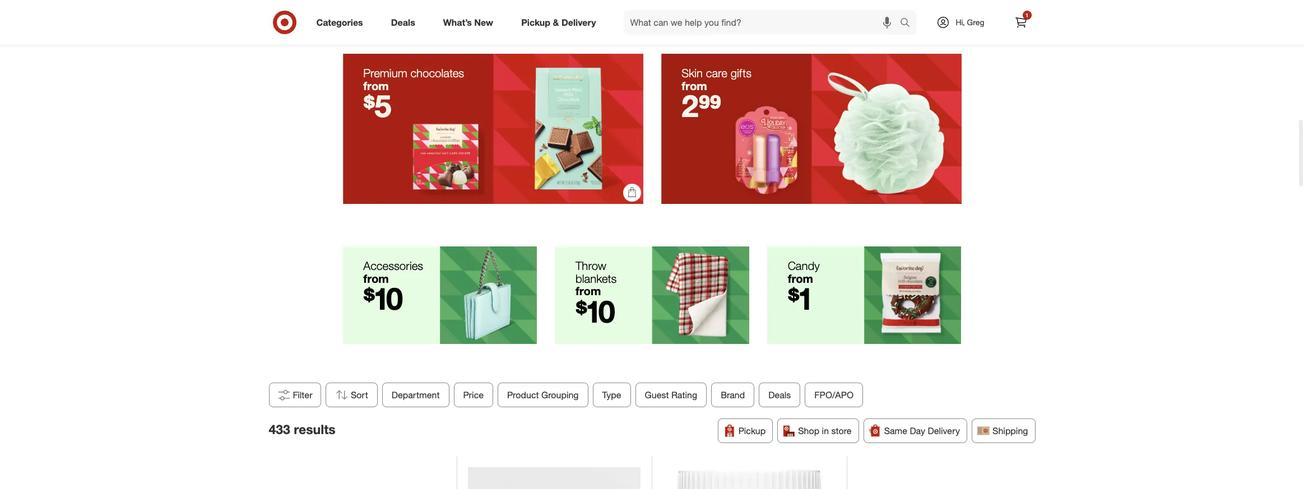 Task type: locate. For each thing, give the bounding box(es) containing it.
0 horizontal spatial delivery
[[562, 17, 596, 28]]

$10 down the accessories
[[363, 281, 403, 318]]

from inside the throw blankets from $10
[[576, 285, 601, 299]]

1 vertical spatial deals
[[769, 389, 791, 401]]

1 horizontal spatial delivery
[[928, 425, 960, 437]]

toddler boys' channing clog slippers - cat & jack™ image
[[468, 468, 641, 489], [468, 468, 641, 489]]

0 horizontal spatial deals
[[391, 17, 415, 28]]

pickup inside button
[[739, 425, 766, 437]]

1 link
[[1009, 10, 1034, 35]]

1 vertical spatial pickup
[[739, 425, 766, 437]]

0 horizontal spatial pickup
[[522, 17, 551, 28]]

nutella holiday mini chocolate hazelnut spread - 1.05oz image
[[663, 468, 836, 489], [663, 468, 836, 489]]

guest
[[645, 389, 669, 401]]

pickup for pickup & delivery
[[522, 17, 551, 28]]

pickup down brand button
[[739, 425, 766, 437]]

1 vertical spatial delivery
[[928, 425, 960, 437]]

deals button
[[759, 383, 801, 407]]

pickup & delivery
[[522, 17, 596, 28]]

deals for deals button
[[769, 389, 791, 401]]

from
[[363, 79, 389, 93], [682, 79, 707, 93], [363, 272, 389, 286], [788, 272, 814, 286], [576, 285, 601, 299]]

hi, greg
[[956, 17, 985, 27]]

accessories from $10
[[363, 259, 423, 318]]

0 vertical spatial pickup
[[522, 17, 551, 28]]

results
[[294, 422, 336, 438]]

$10
[[363, 281, 403, 318], [576, 293, 616, 330]]

99
[[699, 88, 722, 125]]

sort button
[[326, 383, 378, 407]]

delivery for same day delivery
[[928, 425, 960, 437]]

from inside 'premium chocolates from $5'
[[363, 79, 389, 93]]

type
[[602, 389, 621, 401]]

pickup button
[[718, 419, 773, 443]]

pickup for pickup
[[739, 425, 766, 437]]

$10 down blankets
[[576, 293, 616, 330]]

blankets
[[576, 272, 617, 286]]

deals
[[391, 17, 415, 28], [769, 389, 791, 401]]

delivery right &
[[562, 17, 596, 28]]

pickup left &
[[522, 17, 551, 28]]

guest rating button
[[635, 383, 707, 407]]

What can we help you find? suggestions appear below search field
[[624, 10, 903, 35]]

gifts
[[731, 66, 752, 80]]

0 horizontal spatial $10
[[363, 281, 403, 318]]

pickup & delivery link
[[512, 10, 610, 35]]

rating
[[671, 389, 697, 401]]

department
[[392, 389, 440, 401]]

search button
[[895, 10, 922, 37]]

greg
[[967, 17, 985, 27]]

throw blankets from $10
[[576, 259, 617, 330]]

chocolates
[[411, 66, 464, 80]]

fpo/apo button
[[805, 383, 863, 407]]

what's new link
[[434, 10, 507, 35]]

filter
[[293, 389, 313, 401]]

deals up premium
[[391, 17, 415, 28]]

deals right brand button
[[769, 389, 791, 401]]

deals link
[[382, 10, 429, 35]]

delivery inside 'button'
[[928, 425, 960, 437]]

same day delivery button
[[864, 419, 968, 443]]

same
[[885, 425, 908, 437]]

0 vertical spatial delivery
[[562, 17, 596, 28]]

skin
[[682, 66, 703, 80]]

433
[[269, 422, 290, 438]]

deals inside deals button
[[769, 389, 791, 401]]

$10 inside accessories from $10
[[363, 281, 403, 318]]

1 horizontal spatial $10
[[576, 293, 616, 330]]

in
[[822, 425, 829, 437]]

candy from $1
[[788, 259, 820, 318]]

shop in store
[[799, 425, 852, 437]]

pickup
[[522, 17, 551, 28], [739, 425, 766, 437]]

deals inside deals link
[[391, 17, 415, 28]]

1 horizontal spatial deals
[[769, 389, 791, 401]]

delivery right day
[[928, 425, 960, 437]]

0 vertical spatial deals
[[391, 17, 415, 28]]

search
[[895, 18, 922, 29]]

1 horizontal spatial pickup
[[739, 425, 766, 437]]

brand button
[[711, 383, 755, 407]]

delivery
[[562, 17, 596, 28], [928, 425, 960, 437]]

price
[[463, 389, 484, 401]]

care
[[706, 66, 728, 80]]

hi,
[[956, 17, 965, 27]]



Task type: vqa. For each thing, say whether or not it's contained in the screenshot.
Pickup & Delivery
yes



Task type: describe. For each thing, give the bounding box(es) containing it.
department button
[[382, 383, 449, 407]]

guest rating
[[645, 389, 697, 401]]

throw
[[576, 259, 607, 273]]

$1
[[788, 281, 814, 318]]

type button
[[593, 383, 631, 407]]

433 results
[[269, 422, 336, 438]]

from inside accessories from $10
[[363, 272, 389, 286]]

accessories
[[363, 259, 423, 273]]

price button
[[454, 383, 493, 407]]

product grouping button
[[498, 383, 588, 407]]

shipping button
[[972, 419, 1036, 443]]

sort
[[351, 389, 368, 401]]

what's new
[[443, 17, 493, 28]]

product
[[507, 389, 539, 401]]

product grouping
[[507, 389, 579, 401]]

filter button
[[269, 383, 321, 407]]

candy
[[788, 259, 820, 273]]

same day delivery
[[885, 425, 960, 437]]

&
[[553, 17, 559, 28]]

deals for deals link
[[391, 17, 415, 28]]

delivery for pickup & delivery
[[562, 17, 596, 28]]

grouping
[[541, 389, 579, 401]]

categories
[[317, 17, 363, 28]]

new
[[475, 17, 493, 28]]

from inside skin care gifts from 2 99
[[682, 79, 707, 93]]

premium chocolates from $5
[[363, 66, 464, 125]]

from inside the candy from $1
[[788, 272, 814, 286]]

shop in store button
[[778, 419, 859, 443]]

$5
[[363, 88, 392, 125]]

brand
[[721, 389, 745, 401]]

premium
[[363, 66, 407, 80]]

1
[[1026, 12, 1029, 19]]

2
[[682, 88, 699, 125]]

what's
[[443, 17, 472, 28]]

$10 inside the throw blankets from $10
[[576, 293, 616, 330]]

shop
[[799, 425, 820, 437]]

categories link
[[307, 10, 377, 35]]

store
[[832, 425, 852, 437]]

skin care gifts from 2 99
[[682, 66, 752, 125]]

fpo/apo
[[815, 389, 854, 401]]

shipping
[[993, 425, 1029, 437]]

day
[[910, 425, 926, 437]]



